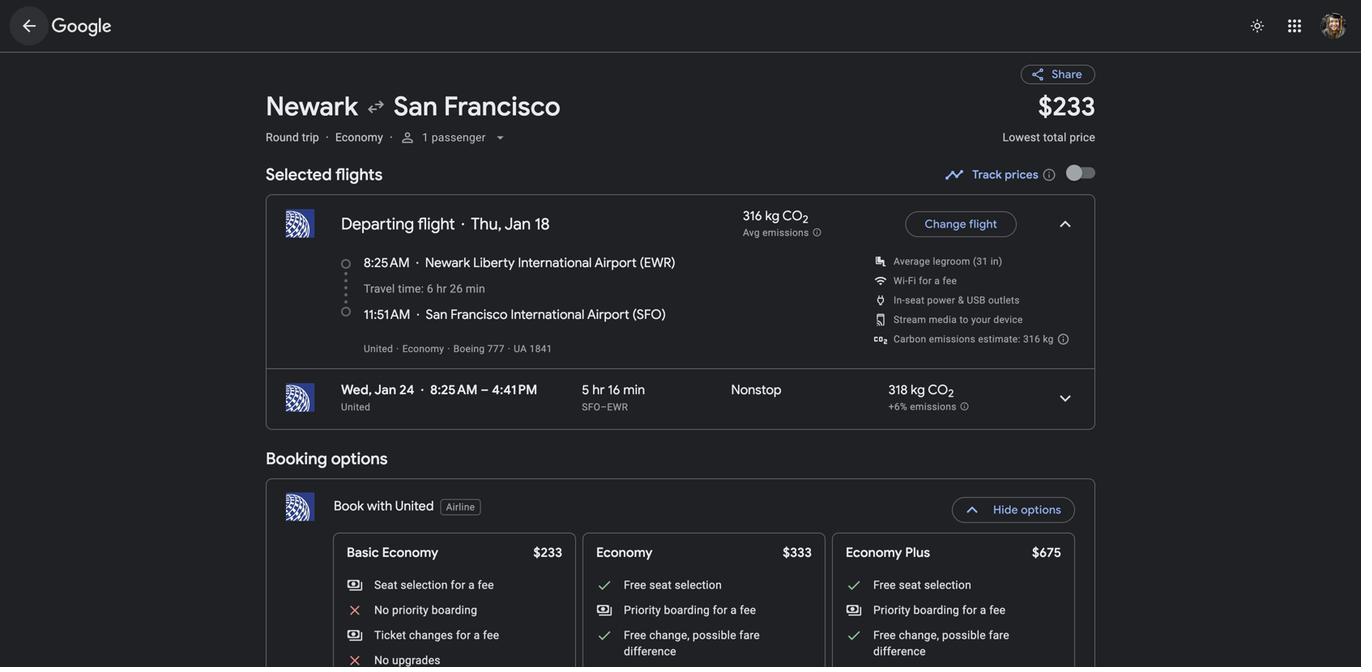 Task type: vqa. For each thing, say whether or not it's contained in the screenshot.
fee within the "list"
yes



Task type: describe. For each thing, give the bounding box(es) containing it.
&
[[958, 295, 965, 306]]

departing
[[341, 214, 414, 235]]

4:41 pm
[[492, 382, 538, 399]]

in)
[[991, 256, 1003, 267]]

avg emissions
[[743, 228, 809, 239]]

2 vertical spatial united
[[395, 499, 434, 515]]

jan for wed,
[[375, 382, 397, 399]]

flights
[[336, 165, 383, 185]]

no priority boarding
[[374, 604, 478, 618]]

international for liberty
[[518, 255, 592, 272]]

selection for economy plus
[[925, 579, 972, 593]]

8:25 am for 8:25 am
[[364, 255, 410, 272]]

thu,
[[471, 214, 502, 235]]

possible for economy plus
[[943, 629, 986, 643]]

5 hr 16 min sfo – ewr
[[582, 382, 645, 413]]

to
[[960, 315, 969, 326]]

carbon emissions estimate: 316 kilograms element
[[894, 334, 1054, 345]]

hide
[[994, 503, 1019, 518]]

fi
[[908, 276, 917, 287]]

11:51 am
[[364, 307, 411, 323]]

time:
[[398, 282, 424, 296]]

hide options button
[[952, 491, 1076, 530]]

1 vertical spatial emissions
[[929, 334, 976, 345]]

0 vertical spatial –
[[481, 382, 489, 399]]

nonstop flight. element
[[732, 382, 782, 401]]

passenger
[[432, 131, 486, 144]]

thu, jan 18
[[471, 214, 550, 235]]

fare for $333
[[740, 629, 760, 643]]

main content containing newark
[[266, 52, 1096, 668]]

seat
[[374, 579, 398, 593]]

travel
[[364, 282, 395, 296]]

carbon
[[894, 334, 927, 345]]

ticket changes for a fee
[[374, 629, 500, 643]]

francisco for san francisco
[[444, 90, 561, 124]]

prices
[[1005, 168, 1039, 182]]

difference for economy plus
[[874, 646, 926, 659]]

5
[[582, 382, 590, 399]]

seat selection for a fee
[[374, 579, 494, 593]]

boeing
[[454, 344, 485, 355]]

fare for $675
[[989, 629, 1010, 643]]

316 kg co 2
[[743, 208, 809, 227]]

possible for economy
[[693, 629, 737, 643]]

min inside 5 hr 16 min sfo – ewr
[[624, 382, 645, 399]]

difference for economy
[[624, 646, 677, 659]]

316 inside 316 kg co 2
[[743, 208, 763, 225]]

options for hide options
[[1021, 503, 1062, 518]]

nonstop
[[732, 382, 782, 399]]

2 for 318 kg co
[[949, 387, 954, 401]]

wi-
[[894, 276, 908, 287]]

san francisco international airport (sfo)
[[426, 307, 666, 323]]

(31
[[973, 256, 988, 267]]

total
[[1044, 131, 1067, 144]]

estimate:
[[979, 334, 1021, 345]]

priority for economy plus
[[874, 604, 911, 618]]

hide options
[[994, 503, 1062, 518]]

airport for (sfo)
[[588, 307, 630, 323]]

1 passenger
[[422, 131, 486, 144]]

ticket
[[374, 629, 406, 643]]

booking
[[266, 449, 327, 470]]

avg
[[743, 228, 760, 239]]

usb
[[967, 295, 986, 306]]

lowest
[[1003, 131, 1041, 144]]

233 us dollars element
[[1039, 90, 1096, 124]]

share button
[[1022, 65, 1096, 84]]

777
[[488, 344, 505, 355]]

hr inside 5 hr 16 min sfo – ewr
[[593, 382, 605, 399]]

legroom
[[933, 256, 971, 267]]

average
[[894, 256, 931, 267]]

stream
[[894, 315, 927, 326]]

8:25 am – 4:41 pm
[[430, 382, 538, 399]]

0 horizontal spatial  image
[[326, 131, 329, 144]]

$333
[[783, 545, 812, 562]]

san francisco
[[394, 90, 561, 124]]

flight for departing flight
[[418, 214, 455, 235]]

return flight on wednesday, january 24. leaves san francisco international airport at 8:25 am on wednesday, january 24 and arrives at newark liberty international airport at 4:41 pm on wednesday, january 24. element
[[341, 382, 538, 399]]

selected
[[266, 165, 332, 185]]

your
[[972, 315, 991, 326]]

change flight button
[[906, 205, 1017, 244]]

outlets
[[989, 295, 1020, 306]]

francisco for san francisco international airport (sfo)
[[451, 307, 508, 323]]

0 vertical spatial united
[[364, 344, 393, 355]]

1 horizontal spatial  image
[[390, 131, 393, 144]]

list inside main content
[[267, 195, 1095, 430]]

+6% emissions
[[889, 402, 957, 413]]

$233 for $233
[[534, 545, 563, 562]]

share
[[1052, 67, 1083, 82]]

airport for (ewr)
[[595, 255, 637, 272]]

device
[[994, 315, 1023, 326]]

Departure time: 8:25 AM. text field
[[430, 382, 478, 399]]

318 kg co 2
[[889, 382, 954, 401]]

price
[[1070, 131, 1096, 144]]

318
[[889, 382, 908, 399]]

 image inside the return flight on wednesday, january 24. leaves san francisco international airport at 8:25 am on wednesday, january 24 and arrives at newark liberty international airport at 4:41 pm on wednesday, january 24. "element"
[[421, 383, 424, 399]]

priority boarding for a fee for economy
[[624, 604, 756, 618]]

boarding for economy
[[664, 604, 710, 618]]

track prices
[[973, 168, 1039, 182]]

options for booking options
[[331, 449, 388, 470]]

0 horizontal spatial hr
[[437, 282, 447, 296]]

+6%
[[889, 402, 908, 413]]

kg for 316 kg co
[[766, 208, 780, 225]]

co for 318 kg co
[[928, 382, 949, 399]]

media
[[929, 315, 957, 326]]

no
[[374, 604, 389, 618]]

liberty
[[473, 255, 515, 272]]

ewr
[[607, 402, 628, 413]]

1 vertical spatial 316
[[1024, 334, 1041, 345]]



Task type: locate. For each thing, give the bounding box(es) containing it.
316
[[743, 208, 763, 225], [1024, 334, 1041, 345]]

24
[[400, 382, 415, 399]]

2 for 316 kg co
[[803, 213, 809, 227]]

kg
[[766, 208, 780, 225], [1043, 334, 1054, 345], [911, 382, 926, 399]]

newark for newark
[[266, 90, 358, 124]]

free
[[624, 579, 647, 593], [874, 579, 896, 593], [624, 629, 647, 643], [874, 629, 896, 643]]

1 vertical spatial san
[[426, 307, 448, 323]]

1 free seat selection from the left
[[624, 579, 722, 593]]

emissions down stream media to your device
[[929, 334, 976, 345]]

1 horizontal spatial priority
[[874, 604, 911, 618]]

2 boarding from the left
[[664, 604, 710, 618]]

– inside 5 hr 16 min sfo – ewr
[[601, 402, 607, 413]]

change flight
[[925, 217, 998, 232]]

sfo
[[582, 402, 601, 413]]

8:25 am for 8:25 am – 4:41 pm
[[430, 382, 478, 399]]

seat
[[906, 295, 925, 306], [650, 579, 672, 593], [899, 579, 922, 593]]

$233 inside $233 lowest total price
[[1039, 90, 1096, 124]]

1 horizontal spatial boarding
[[664, 604, 710, 618]]

2 selection from the left
[[675, 579, 722, 593]]

1 priority boarding for a fee from the left
[[624, 604, 756, 618]]

0 horizontal spatial flight
[[418, 214, 455, 235]]

0 horizontal spatial fare
[[740, 629, 760, 643]]

for inside list
[[919, 276, 932, 287]]

0 horizontal spatial selection
[[401, 579, 448, 593]]

san down the 6 in the left top of the page
[[426, 307, 448, 323]]

1 horizontal spatial co
[[928, 382, 949, 399]]

2 horizontal spatial  image
[[508, 344, 511, 355]]

0 vertical spatial options
[[331, 449, 388, 470]]

 image right 777
[[508, 344, 511, 355]]

international down 18
[[518, 255, 592, 272]]

18
[[535, 214, 550, 235]]

airport
[[595, 255, 637, 272], [588, 307, 630, 323]]

1 vertical spatial options
[[1021, 503, 1062, 518]]

2 inside 316 kg co 2
[[803, 213, 809, 227]]

1 passenger button
[[393, 118, 515, 157]]

carbon emissions estimate: 316 kg
[[894, 334, 1054, 345]]

1 horizontal spatial change,
[[899, 629, 940, 643]]

united right with
[[395, 499, 434, 515]]

16
[[608, 382, 621, 399]]

wed, jan 24
[[341, 382, 415, 399]]

trip
[[302, 131, 319, 144]]

2
[[803, 213, 809, 227], [949, 387, 954, 401]]

1 vertical spatial jan
[[375, 382, 397, 399]]

2 free change, possible fare difference from the left
[[874, 629, 1010, 659]]

possible
[[693, 629, 737, 643], [943, 629, 986, 643]]

kg inside 318 kg co 2
[[911, 382, 926, 399]]

emissions for 318 kg co
[[911, 402, 957, 413]]

6
[[427, 282, 434, 296]]

2 up "avg emissions"
[[803, 213, 809, 227]]

0 horizontal spatial co
[[783, 208, 803, 225]]

0 horizontal spatial free seat selection
[[624, 579, 722, 593]]

round trip
[[266, 131, 319, 144]]

free seat selection for economy
[[624, 579, 722, 593]]

2 vertical spatial emissions
[[911, 402, 957, 413]]

priority
[[392, 604, 429, 618]]

change appearance image
[[1239, 6, 1277, 45]]

1 horizontal spatial hr
[[593, 382, 605, 399]]

2 up +6% emissions
[[949, 387, 954, 401]]

change, for economy
[[650, 629, 690, 643]]

list containing departing flight
[[267, 195, 1095, 430]]

economy plus
[[846, 545, 931, 562]]

$233 lowest total price
[[1003, 90, 1096, 144]]

basic
[[347, 545, 379, 562]]

1 priority from the left
[[624, 604, 661, 618]]

united down wed,
[[341, 402, 371, 413]]

booking options
[[266, 449, 388, 470]]

0 horizontal spatial jan
[[375, 382, 397, 399]]

1 vertical spatial –
[[601, 402, 607, 413]]

san for san francisco
[[394, 90, 438, 124]]

airport left (ewr)
[[595, 255, 637, 272]]

316 up avg
[[743, 208, 763, 225]]

1 vertical spatial 2
[[949, 387, 954, 401]]

1 vertical spatial newark
[[425, 255, 470, 272]]

learn more about tracked prices image
[[1042, 168, 1057, 182]]

0 vertical spatial airport
[[595, 255, 637, 272]]

0 horizontal spatial free change, possible fare difference
[[624, 629, 760, 659]]

plus
[[906, 545, 931, 562]]

316 right estimate:
[[1024, 334, 1041, 345]]

0 horizontal spatial $233
[[534, 545, 563, 562]]

jan for thu,
[[505, 214, 531, 235]]

with
[[367, 499, 393, 515]]

basic economy
[[347, 545, 439, 562]]

0 vertical spatial min
[[466, 282, 485, 296]]

0 horizontal spatial difference
[[624, 646, 677, 659]]

flight up the (31
[[969, 217, 998, 232]]

priority for economy
[[624, 604, 661, 618]]

1 horizontal spatial options
[[1021, 503, 1062, 518]]

in-
[[894, 295, 906, 306]]

boarding
[[432, 604, 478, 618], [664, 604, 710, 618], [914, 604, 960, 618]]

international
[[518, 255, 592, 272], [511, 307, 585, 323]]

2 free seat selection from the left
[[874, 579, 972, 593]]

(ewr)
[[640, 255, 676, 272]]

2 horizontal spatial selection
[[925, 579, 972, 593]]

fare
[[740, 629, 760, 643], [989, 629, 1010, 643]]

francisco up boeing 777
[[451, 307, 508, 323]]

co inside 316 kg co 2
[[783, 208, 803, 225]]

san for san francisco international airport (sfo)
[[426, 307, 448, 323]]

1
[[422, 131, 429, 144]]

selection for economy
[[675, 579, 722, 593]]

flight details. return flight on wednesday, january 24. leaves san francisco international airport at 8:25 am on wednesday, january 24 and arrives at newark liberty international airport at 4:41 pm on wednesday, january 24. image
[[1046, 379, 1085, 418]]

total duration 5 hr 16 min. element
[[582, 382, 732, 401]]

seat for economy plus
[[899, 579, 922, 593]]

kg up +6% emissions
[[911, 382, 926, 399]]

change, for economy plus
[[899, 629, 940, 643]]

track
[[973, 168, 1002, 182]]

1 horizontal spatial fare
[[989, 629, 1010, 643]]

1 horizontal spatial newark
[[425, 255, 470, 272]]

None text field
[[1003, 90, 1096, 159]]

1 vertical spatial airport
[[588, 307, 630, 323]]

0 horizontal spatial –
[[481, 382, 489, 399]]

airport left (sfo)
[[588, 307, 630, 323]]

0 vertical spatial international
[[518, 255, 592, 272]]

2 possible from the left
[[943, 629, 986, 643]]

free change, possible fare difference for economy
[[624, 629, 760, 659]]

1 horizontal spatial 316
[[1024, 334, 1041, 345]]

1 vertical spatial international
[[511, 307, 585, 323]]

min
[[466, 282, 485, 296], [624, 382, 645, 399]]

kg right estimate:
[[1043, 334, 1054, 345]]

1 horizontal spatial  image
[[462, 215, 465, 234]]

1 horizontal spatial possible
[[943, 629, 986, 643]]

in-seat power & usb outlets
[[894, 295, 1020, 306]]

1 boarding from the left
[[432, 604, 478, 618]]

2 inside 318 kg co 2
[[949, 387, 954, 401]]

flight inside button
[[969, 217, 998, 232]]

emissions down 316 kg co 2
[[763, 228, 809, 239]]

newark up 26
[[425, 255, 470, 272]]

emissions down 318 kg co 2
[[911, 402, 957, 413]]

0 vertical spatial kg
[[766, 208, 780, 225]]

0 horizontal spatial kg
[[766, 208, 780, 225]]

flight for change flight
[[969, 217, 998, 232]]

1 difference from the left
[[624, 646, 677, 659]]

0 horizontal spatial change,
[[650, 629, 690, 643]]

0 horizontal spatial priority boarding for a fee
[[624, 604, 756, 618]]

1 horizontal spatial free change, possible fare difference
[[874, 629, 1010, 659]]

0 vertical spatial  image
[[462, 215, 465, 234]]

san
[[394, 90, 438, 124], [426, 307, 448, 323]]

1 horizontal spatial selection
[[675, 579, 722, 593]]

0 vertical spatial san
[[394, 90, 438, 124]]

2 change, from the left
[[899, 629, 940, 643]]

Departure time: 8:25 AM. text field
[[364, 255, 410, 272]]

ua 1841
[[514, 344, 553, 355]]

2 difference from the left
[[874, 646, 926, 659]]

0 vertical spatial newark
[[266, 90, 358, 124]]

0 horizontal spatial options
[[331, 449, 388, 470]]

(sfo)
[[633, 307, 666, 323]]

2 horizontal spatial boarding
[[914, 604, 960, 618]]

1 horizontal spatial priority boarding for a fee
[[874, 604, 1006, 618]]

0 horizontal spatial min
[[466, 282, 485, 296]]

 image right 24
[[421, 383, 424, 399]]

1 horizontal spatial –
[[601, 402, 607, 413]]

francisco inside list
[[451, 307, 508, 323]]

co inside 318 kg co 2
[[928, 382, 949, 399]]

min right 16
[[624, 382, 645, 399]]

changes
[[409, 629, 453, 643]]

0 vertical spatial jan
[[505, 214, 531, 235]]

1 horizontal spatial kg
[[911, 382, 926, 399]]

 image left 1
[[390, 131, 393, 144]]

 image
[[462, 215, 465, 234], [421, 383, 424, 399]]

book
[[334, 499, 364, 515]]

co
[[783, 208, 803, 225], [928, 382, 949, 399]]

2 fare from the left
[[989, 629, 1010, 643]]

list
[[267, 195, 1095, 430]]

26
[[450, 282, 463, 296]]

free change, possible fare difference for economy plus
[[874, 629, 1010, 659]]

1 possible from the left
[[693, 629, 737, 643]]

1 free change, possible fare difference from the left
[[624, 629, 760, 659]]

jan
[[505, 214, 531, 235], [375, 382, 397, 399]]

0 vertical spatial emissions
[[763, 228, 809, 239]]

departing flight
[[341, 214, 455, 235]]

0 vertical spatial $233
[[1039, 90, 1096, 124]]

international up ua 1841
[[511, 307, 585, 323]]

change
[[925, 217, 967, 232]]

go back image
[[19, 16, 39, 36]]

0 horizontal spatial possible
[[693, 629, 737, 643]]

newark up trip
[[266, 90, 358, 124]]

1 change, from the left
[[650, 629, 690, 643]]

power
[[928, 295, 956, 306]]

1 vertical spatial co
[[928, 382, 949, 399]]

co up +6% emissions
[[928, 382, 949, 399]]

1 vertical spatial min
[[624, 382, 645, 399]]

1 horizontal spatial min
[[624, 382, 645, 399]]

$233
[[1039, 90, 1096, 124], [534, 545, 563, 562]]

newark
[[266, 90, 358, 124], [425, 255, 470, 272]]

0 vertical spatial francisco
[[444, 90, 561, 124]]

Arrival time: 4:41 PM. text field
[[492, 382, 538, 399]]

jan left 24
[[375, 382, 397, 399]]

book with united
[[334, 499, 434, 515]]

none text field containing $233
[[1003, 90, 1096, 159]]

francisco up passenger
[[444, 90, 561, 124]]

wi-fi for a fee
[[894, 276, 957, 287]]

0 vertical spatial hr
[[437, 282, 447, 296]]

loading results progress bar
[[0, 52, 1362, 55]]

1 fare from the left
[[740, 629, 760, 643]]

1 vertical spatial $233
[[534, 545, 563, 562]]

2 horizontal spatial kg
[[1043, 334, 1054, 345]]

stream media to your device
[[894, 315, 1023, 326]]

1 horizontal spatial flight
[[969, 217, 998, 232]]

jan left 18
[[505, 214, 531, 235]]

travel time: 6 hr 26 min
[[364, 282, 485, 296]]

co for 316 kg co
[[783, 208, 803, 225]]

0 horizontal spatial newark
[[266, 90, 358, 124]]

main content
[[266, 52, 1096, 668]]

 image right trip
[[326, 131, 329, 144]]

kg inside 316 kg co 2
[[766, 208, 780, 225]]

1 vertical spatial francisco
[[451, 307, 508, 323]]

san up 1
[[394, 90, 438, 124]]

0 horizontal spatial priority
[[624, 604, 661, 618]]

1 horizontal spatial difference
[[874, 646, 926, 659]]

san inside list
[[426, 307, 448, 323]]

free seat selection for economy plus
[[874, 579, 972, 593]]

1 horizontal spatial 2
[[949, 387, 954, 401]]

newark liberty international airport (ewr)
[[425, 255, 676, 272]]

international for francisco
[[511, 307, 585, 323]]

options
[[331, 449, 388, 470], [1021, 503, 1062, 518]]

0 horizontal spatial 2
[[803, 213, 809, 227]]

round
[[266, 131, 299, 144]]

flight
[[418, 214, 455, 235], [969, 217, 998, 232]]

8:25 am up the travel at the top left of page
[[364, 255, 410, 272]]

1 horizontal spatial 8:25 am
[[430, 382, 478, 399]]

min right 26
[[466, 282, 485, 296]]

1 vertical spatial 8:25 am
[[430, 382, 478, 399]]

flight left thu,
[[418, 214, 455, 235]]

1 horizontal spatial jan
[[505, 214, 531, 235]]

0 vertical spatial 8:25 am
[[364, 255, 410, 272]]

selected flights
[[266, 165, 383, 185]]

3 boarding from the left
[[914, 604, 960, 618]]

difference
[[624, 646, 677, 659], [874, 646, 926, 659]]

boeing 777
[[454, 344, 505, 355]]

kg up "avg emissions"
[[766, 208, 780, 225]]

francisco
[[444, 90, 561, 124], [451, 307, 508, 323]]

emissions for 316 kg co
[[763, 228, 809, 239]]

0 vertical spatial 2
[[803, 213, 809, 227]]

2 vertical spatial kg
[[911, 382, 926, 399]]

average legroom (31 in)
[[894, 256, 1003, 267]]

united down the arrival time: 11:51 am. text box
[[364, 344, 393, 355]]

free seat selection
[[624, 579, 722, 593], [874, 579, 972, 593]]

seat for economy
[[650, 579, 672, 593]]

boarding for economy plus
[[914, 604, 960, 618]]

 image
[[326, 131, 329, 144], [390, 131, 393, 144], [508, 344, 511, 355]]

0 horizontal spatial 8:25 am
[[364, 255, 410, 272]]

1 vertical spatial united
[[341, 402, 371, 413]]

3 selection from the left
[[925, 579, 972, 593]]

0 horizontal spatial 316
[[743, 208, 763, 225]]

$233 for $233 lowest total price
[[1039, 90, 1096, 124]]

1 vertical spatial kg
[[1043, 334, 1054, 345]]

hr right the 6 in the left top of the page
[[437, 282, 447, 296]]

options right hide
[[1021, 503, 1062, 518]]

1 vertical spatial hr
[[593, 382, 605, 399]]

wed,
[[341, 382, 372, 399]]

hr right 5
[[593, 382, 605, 399]]

economy
[[335, 131, 383, 144], [403, 344, 444, 355], [382, 545, 439, 562], [597, 545, 653, 562], [846, 545, 903, 562]]

0 horizontal spatial  image
[[421, 383, 424, 399]]

Newark to San Francisco and back text field
[[266, 90, 984, 124]]

1 horizontal spatial free seat selection
[[874, 579, 972, 593]]

Arrival time: 11:51 AM. text field
[[364, 307, 411, 323]]

1 vertical spatial  image
[[421, 383, 424, 399]]

0 horizontal spatial boarding
[[432, 604, 478, 618]]

kg for 318 kg co
[[911, 382, 926, 399]]

emissions
[[763, 228, 809, 239], [929, 334, 976, 345], [911, 402, 957, 413]]

2 priority boarding for a fee from the left
[[874, 604, 1006, 618]]

options inside the hide options dropdown button
[[1021, 503, 1062, 518]]

 image left thu,
[[462, 215, 465, 234]]

newark for newark liberty international airport (ewr)
[[425, 255, 470, 272]]

airline
[[446, 502, 475, 514]]

1 selection from the left
[[401, 579, 448, 593]]

options up "book" on the bottom of page
[[331, 449, 388, 470]]

0 vertical spatial co
[[783, 208, 803, 225]]

co up "avg emissions"
[[783, 208, 803, 225]]

priority boarding for a fee for economy plus
[[874, 604, 1006, 618]]

8:25 am down the boeing
[[430, 382, 478, 399]]

newark inside list
[[425, 255, 470, 272]]

change,
[[650, 629, 690, 643], [899, 629, 940, 643]]

0 vertical spatial 316
[[743, 208, 763, 225]]

2 priority from the left
[[874, 604, 911, 618]]

1 horizontal spatial $233
[[1039, 90, 1096, 124]]



